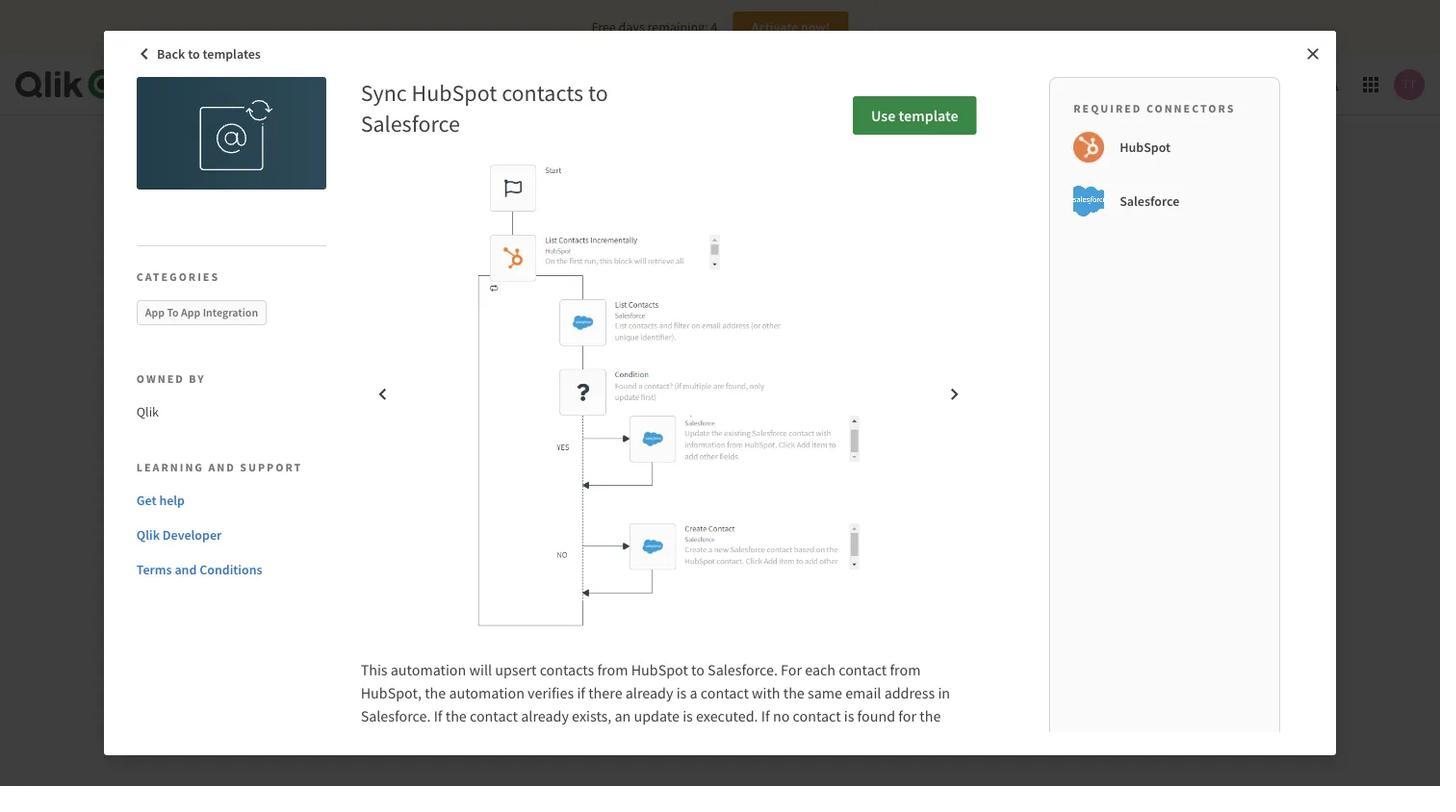 Task type: vqa. For each thing, say whether or not it's contained in the screenshot.
'already'
yes



Task type: locate. For each thing, give the bounding box(es) containing it.
1 vertical spatial to
[[588, 78, 608, 107]]

create automation button
[[641, 509, 799, 540]]

see
[[402, 776, 423, 787]]

qlik down owned
[[137, 403, 159, 420]]

contact up the new
[[470, 707, 518, 726]]

new
[[468, 730, 495, 749]]

1 vertical spatial you
[[618, 730, 642, 749]]

1 vertical spatial hubspot
[[1120, 139, 1171, 156]]

by
[[189, 372, 206, 387], [807, 730, 823, 749]]

2 from from the left
[[890, 661, 921, 680]]

back
[[157, 45, 185, 63]]

0 vertical spatial email
[[846, 684, 882, 703]]

this
[[719, 730, 743, 749], [426, 776, 450, 787]]

1 horizontal spatial app
[[181, 305, 201, 320]]

support
[[240, 460, 303, 475]]

automation down the automations
[[716, 516, 784, 533]]

1 horizontal spatial from
[[890, 661, 921, 680]]

the
[[425, 684, 446, 703], [784, 684, 805, 703], [446, 707, 467, 726], [920, 707, 941, 726], [891, 730, 912, 749]]

2 app from the left
[[181, 305, 201, 320]]

can
[[645, 730, 668, 749]]

executed.
[[696, 707, 758, 726]]

0 horizontal spatial app
[[145, 305, 165, 320]]

is up update
[[677, 684, 687, 703]]

activate now! link
[[733, 12, 849, 42]]

if left no
[[762, 707, 770, 726]]

template down no
[[746, 730, 804, 749]]

already down verifies
[[521, 707, 569, 726]]

this down different
[[426, 776, 450, 787]]

1 qlik from the top
[[137, 403, 159, 420]]

0 vertical spatial automation
[[716, 516, 784, 533]]

this
[[361, 661, 388, 680]]

from up there
[[598, 661, 628, 680]]

automation
[[716, 516, 784, 533], [391, 661, 466, 680], [449, 684, 525, 703]]

0 horizontal spatial hubspot
[[412, 78, 497, 107]]

terms and conditions
[[137, 561, 262, 578]]

modify
[[671, 730, 716, 749]]

runs button
[[235, 54, 295, 116]]

by left switching at the right of the page
[[807, 730, 823, 749]]

days
[[619, 18, 645, 36]]

terms
[[137, 561, 172, 578]]

hubspot
[[412, 78, 497, 107], [1120, 139, 1171, 156], [631, 661, 688, 680]]

0 vertical spatial this
[[719, 730, 743, 749]]

1 vertical spatial salesforce
[[1120, 193, 1180, 210]]

0 horizontal spatial and
[[175, 561, 197, 578]]

0 vertical spatial contacts
[[502, 78, 584, 107]]

will
[[469, 661, 492, 680]]

and inside terms and conditions link
[[175, 561, 197, 578]]

this inside 'this automation will upsert contacts from hubspot to salesforce. for each contact from hubspot, the automation verifies if there already is a contact with the same email address in salesforce. if the contact already exists, an update is executed. if no contact is found for the email address, a new contact is created. you can modify this template by switching the direction or using different crm systems or cloud storage tools that contain contact information.'
[[719, 730, 743, 749]]

this automation will upsert contacts from hubspot to salesforce. for each contact from hubspot, the automation verifies if there already is a contact with the same email address in salesforce. if the contact already exists, an update is executed. if no contact is found for the email address, a new contact is created. you can modify this template by switching the direction or using different crm systems or cloud storage tools that contain contact information.
[[361, 661, 973, 772]]

and right terms
[[175, 561, 197, 578]]

in
[[938, 684, 951, 703]]

0 vertical spatial hubspot
[[412, 78, 497, 107]]

1 horizontal spatial by
[[807, 730, 823, 749]]

1 horizontal spatial a
[[690, 684, 698, 703]]

next image image
[[947, 387, 963, 403]]

free
[[592, 18, 616, 36]]

hubspot right the sync on the left top of page
[[412, 78, 497, 107]]

to up executed.
[[692, 661, 705, 680]]

0 vertical spatial you
[[599, 474, 623, 494]]

1 horizontal spatial template
[[899, 106, 959, 125]]

to right back
[[188, 45, 200, 63]]

if
[[577, 684, 586, 703]]

qlik for qlik developer
[[137, 526, 160, 544]]

to inside to learn more, see this
[[918, 753, 933, 772]]

hubspot,
[[361, 684, 422, 703]]

2 horizontal spatial to
[[692, 661, 705, 680]]

0 horizontal spatial if
[[434, 707, 443, 726]]

0 horizontal spatial a
[[457, 730, 465, 749]]

hubspot up update
[[631, 661, 688, 680]]

and for learning
[[208, 460, 236, 475]]

1 vertical spatial by
[[807, 730, 823, 749]]

you
[[599, 474, 623, 494], [618, 730, 642, 749]]

0 horizontal spatial salesforce
[[361, 109, 460, 138]]

0 horizontal spatial template
[[746, 730, 804, 749]]

salesforce. down hubspot,
[[361, 707, 431, 726]]

0 horizontal spatial email
[[361, 730, 397, 749]]

1 horizontal spatial already
[[626, 684, 674, 703]]

or left cloud
[[560, 753, 574, 772]]

there
[[589, 684, 623, 703]]

0 vertical spatial template
[[899, 106, 959, 125]]

1 vertical spatial automation
[[391, 661, 466, 680]]

this down executed.
[[719, 730, 743, 749]]

hubspot down required connectors
[[1120, 139, 1171, 156]]

runs
[[251, 76, 279, 93]]

0 vertical spatial qlik
[[137, 403, 159, 420]]

if up address,
[[434, 707, 443, 726]]

already
[[626, 684, 674, 703], [521, 707, 569, 726]]

email
[[846, 684, 882, 703], [361, 730, 397, 749]]

already up update
[[626, 684, 674, 703]]

1 vertical spatial to
[[918, 753, 933, 772]]

you left do
[[599, 474, 623, 494]]

previous image image
[[375, 387, 391, 403]]

automation for this
[[391, 661, 466, 680]]

to down free
[[588, 78, 608, 107]]

2 qlik from the top
[[137, 526, 160, 544]]

remaining:
[[648, 18, 708, 36]]

contacts
[[502, 78, 584, 107], [540, 661, 594, 680]]

1 horizontal spatial this
[[719, 730, 743, 749]]

salesforce right salesforce logo
[[1120, 193, 1180, 210]]

1 vertical spatial this
[[426, 776, 450, 787]]

from
[[598, 661, 628, 680], [890, 661, 921, 680]]

qlik
[[137, 403, 159, 420], [137, 526, 160, 544]]

to inside 'this automation will upsert contacts from hubspot to salesforce. for each contact from hubspot, the automation verifies if there already is a contact with the same email address in salesforce. if the contact already exists, an update is executed. if no contact is found for the email address, a new contact is created. you can modify this template by switching the direction or using different crm systems or cloud storage tools that contain contact information.'
[[692, 661, 705, 680]]

automation down "will"
[[449, 684, 525, 703]]

0 horizontal spatial already
[[521, 707, 569, 726]]

1 horizontal spatial salesforce
[[1120, 193, 1180, 210]]

or up more, on the left
[[361, 753, 375, 772]]

1 horizontal spatial salesforce.
[[708, 661, 778, 680]]

to left "learn"
[[918, 753, 933, 772]]

update
[[634, 707, 680, 726]]

and up get help link on the bottom of the page
[[208, 460, 236, 475]]

activate now!
[[752, 18, 830, 36]]

0 vertical spatial salesforce
[[361, 109, 460, 138]]

0 horizontal spatial or
[[361, 753, 375, 772]]

1 if from the left
[[434, 707, 443, 726]]

app
[[145, 305, 165, 320], [181, 305, 201, 320]]

tab list
[[130, 54, 471, 116]]

0 horizontal spatial by
[[189, 372, 206, 387]]

1 from from the left
[[598, 661, 628, 680]]

you down an
[[618, 730, 642, 749]]

from up address
[[890, 661, 921, 680]]

contact up systems
[[498, 730, 547, 749]]

qlik down get at the bottom
[[137, 526, 160, 544]]

1 horizontal spatial hubspot
[[631, 661, 688, 680]]

a up executed.
[[690, 684, 698, 703]]

1 horizontal spatial to
[[918, 753, 933, 772]]

0 horizontal spatial to
[[188, 45, 200, 63]]

1 horizontal spatial or
[[560, 753, 574, 772]]

1 vertical spatial email
[[361, 730, 397, 749]]

contact up executed.
[[701, 684, 749, 703]]

salesforce inside sync hubspot contacts to salesforce
[[361, 109, 460, 138]]

1 vertical spatial and
[[175, 561, 197, 578]]

2 vertical spatial to
[[692, 661, 705, 680]]

app to app integration
[[145, 305, 258, 320]]

back to templates button
[[132, 39, 270, 69]]

to
[[167, 305, 179, 320], [918, 753, 933, 772]]

0 horizontal spatial from
[[598, 661, 628, 680]]

to
[[188, 45, 200, 63], [588, 78, 608, 107], [692, 661, 705, 680]]

email up found
[[846, 684, 882, 703]]

1 vertical spatial a
[[457, 730, 465, 749]]

with
[[752, 684, 781, 703]]

1 horizontal spatial email
[[846, 684, 882, 703]]

0 vertical spatial to
[[167, 305, 179, 320]]

email up using
[[361, 730, 397, 749]]

2 horizontal spatial hubspot
[[1120, 139, 1171, 156]]

information.
[[834, 753, 914, 772]]

template right use
[[899, 106, 959, 125]]

0 horizontal spatial this
[[426, 776, 450, 787]]

upsert
[[495, 661, 537, 680]]

by right owned
[[189, 372, 206, 387]]

yet
[[821, 474, 842, 494]]

salesforce. up with
[[708, 661, 778, 680]]

tab list containing automations
[[130, 54, 471, 116]]

different
[[415, 753, 471, 772]]

conditions
[[199, 561, 262, 578]]

a
[[690, 684, 698, 703], [457, 730, 465, 749]]

storage
[[616, 753, 664, 772]]

1 horizontal spatial and
[[208, 460, 236, 475]]

created.
[[563, 730, 615, 749]]

salesforce.
[[708, 661, 778, 680], [361, 707, 431, 726]]

template
[[899, 106, 959, 125], [746, 730, 804, 749]]

1 horizontal spatial to
[[588, 78, 608, 107]]

hubspot inside sync hubspot contacts to salesforce
[[412, 78, 497, 107]]

1 horizontal spatial if
[[762, 707, 770, 726]]

2 vertical spatial hubspot
[[631, 661, 688, 680]]

salesforce
[[361, 109, 460, 138], [1120, 193, 1180, 210]]

1 vertical spatial qlik
[[137, 526, 160, 544]]

connections button
[[368, 54, 471, 116]]

systems
[[506, 753, 557, 772]]

automation up hubspot,
[[391, 661, 466, 680]]

0 horizontal spatial to
[[167, 305, 179, 320]]

and for terms
[[175, 561, 197, 578]]

0 vertical spatial already
[[626, 684, 674, 703]]

or
[[361, 753, 375, 772], [560, 753, 574, 772]]

now!
[[801, 18, 830, 36]]

automation inside button
[[716, 516, 784, 533]]

a left the new
[[457, 730, 465, 749]]

to down "categories"
[[167, 305, 179, 320]]

to learn more, see this
[[361, 753, 969, 787]]

0 vertical spatial and
[[208, 460, 236, 475]]

0 vertical spatial to
[[188, 45, 200, 63]]

0 horizontal spatial salesforce.
[[361, 707, 431, 726]]

1 vertical spatial template
[[746, 730, 804, 749]]

salesforce down connections
[[361, 109, 460, 138]]

1 vertical spatial contacts
[[540, 661, 594, 680]]

sync hubspot contacts to salesforce
[[361, 78, 608, 138]]

contact right each
[[839, 661, 887, 680]]



Task type: describe. For each thing, give the bounding box(es) containing it.
categories
[[137, 270, 220, 285]]

by inside 'this automation will upsert contacts from hubspot to salesforce. for each contact from hubspot, the automation verifies if there already is a contact with the same email address in salesforce. if the contact already exists, an update is executed. if no contact is found for the email address, a new contact is created. you can modify this template by switching the direction or using different crm systems or cloud storage tools that contain contact information.'
[[807, 730, 823, 749]]

salesforce logo image
[[1074, 186, 1105, 217]]

switching
[[826, 730, 888, 749]]

learning and support
[[137, 460, 303, 475]]

2 or from the left
[[560, 753, 574, 772]]

integration
[[203, 305, 258, 320]]

exists,
[[572, 707, 612, 726]]

learning
[[137, 460, 204, 475]]

same
[[808, 684, 843, 703]]

contact right contain
[[783, 753, 831, 772]]

learn
[[936, 753, 969, 772]]

automation for create
[[716, 516, 784, 533]]

developer
[[163, 526, 222, 544]]

contact down same
[[793, 707, 841, 726]]

more,
[[361, 776, 399, 787]]

template inside 'this automation will upsert contacts from hubspot to salesforce. for each contact from hubspot, the automation verifies if there already is a contact with the same email address in salesforce. if the contact already exists, an update is executed. if no contact is found for the email address, a new contact is created. you can modify this template by switching the direction or using different crm systems or cloud storage tools that contain contact information.'
[[746, 730, 804, 749]]

cloud
[[577, 753, 613, 772]]

connections
[[383, 76, 456, 93]]

owned
[[137, 372, 185, 387]]

qlik for qlik
[[137, 403, 159, 420]]

owned by
[[137, 372, 206, 387]]

close image
[[1306, 46, 1321, 62]]

have
[[671, 474, 703, 494]]

use template
[[871, 106, 959, 125]]

do
[[626, 474, 643, 494]]

is up modify
[[683, 707, 693, 726]]

verifies
[[528, 684, 574, 703]]

this inside to learn more, see this
[[426, 776, 450, 787]]

create
[[676, 516, 713, 533]]

address,
[[400, 730, 454, 749]]

to inside "button"
[[188, 45, 200, 63]]

automations
[[734, 474, 818, 494]]

using
[[378, 753, 412, 772]]

hubspot inside 'this automation will upsert contacts from hubspot to salesforce. for each contact from hubspot, the automation verifies if there already is a contact with the same email address in salesforce. if the contact already exists, an update is executed. if no contact is found for the email address, a new contact is created. you can modify this template by switching the direction or using different crm systems or cloud storage tools that contain contact information.'
[[631, 661, 688, 680]]

0 vertical spatial a
[[690, 684, 698, 703]]

contacts inside sync hubspot contacts to salesforce
[[502, 78, 584, 107]]

for
[[899, 707, 917, 726]]

automations button
[[130, 54, 235, 116]]

automations
[[145, 76, 220, 93]]

get help link
[[137, 491, 319, 510]]

create automation
[[676, 516, 784, 533]]

found
[[858, 707, 896, 726]]

connectors
[[1147, 101, 1236, 116]]

sync hubspot contacts to salesforce image
[[137, 77, 327, 190]]

use template button
[[853, 96, 977, 135]]

0 vertical spatial by
[[189, 372, 206, 387]]

0 vertical spatial salesforce.
[[708, 661, 778, 680]]

contacts inside 'this automation will upsert contacts from hubspot to salesforce. for each contact from hubspot, the automation verifies if there already is a contact with the same email address in salesforce. if the contact already exists, an update is executed. if no contact is found for the email address, a new contact is created. you can modify this template by switching the direction or using different crm systems or cloud storage tools that contain contact information.'
[[540, 661, 594, 680]]

templates
[[203, 45, 261, 63]]

help
[[159, 492, 185, 509]]

2 vertical spatial automation
[[449, 684, 525, 703]]

tools
[[667, 753, 699, 772]]

sync
[[361, 78, 407, 107]]

you inside 'this automation will upsert contacts from hubspot to salesforce. for each contact from hubspot, the automation verifies if there already is a contact with the same email address in salesforce. if the contact already exists, an update is executed. if no contact is found for the email address, a new contact is created. you can modify this template by switching the direction or using different crm systems or cloud storage tools that contain contact information.'
[[618, 730, 642, 749]]

not
[[646, 474, 668, 494]]

back to templates
[[157, 45, 261, 63]]

crm
[[474, 753, 503, 772]]

activate
[[752, 18, 798, 36]]

for
[[781, 661, 802, 680]]

1 vertical spatial salesforce.
[[361, 707, 431, 726]]

direction
[[915, 730, 973, 749]]

metrics
[[310, 76, 352, 93]]

no
[[773, 707, 790, 726]]

required
[[1074, 101, 1143, 116]]

qlik developer
[[137, 526, 222, 544]]

required connectors
[[1074, 101, 1236, 116]]

1 app from the left
[[145, 305, 165, 320]]

template inside button
[[899, 106, 959, 125]]

an
[[615, 707, 631, 726]]

hubspot logo image
[[1074, 132, 1105, 163]]

2 if from the left
[[762, 707, 770, 726]]

1 vertical spatial already
[[521, 707, 569, 726]]

free days remaining: 4
[[592, 18, 718, 36]]

metrics button
[[295, 54, 368, 116]]

qlik developer link
[[137, 525, 319, 545]]

is up switching at the right of the page
[[844, 707, 855, 726]]

that
[[702, 753, 728, 772]]

any
[[706, 474, 731, 494]]

get
[[137, 492, 157, 509]]

you do not have any automations yet
[[599, 474, 842, 494]]

use
[[871, 106, 896, 125]]

get help
[[137, 492, 185, 509]]

address
[[885, 684, 935, 703]]

is up systems
[[550, 730, 560, 749]]

4
[[711, 18, 718, 36]]

contain
[[732, 753, 780, 772]]

1 or from the left
[[361, 753, 375, 772]]

each
[[805, 661, 836, 680]]

terms and conditions link
[[137, 560, 319, 579]]

to inside sync hubspot contacts to salesforce
[[588, 78, 608, 107]]



